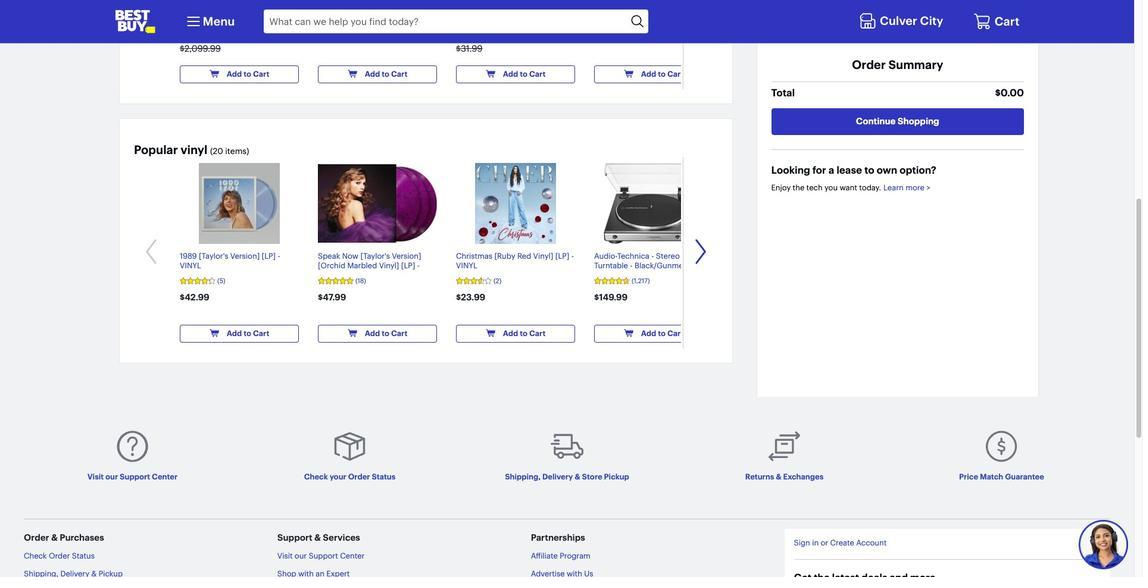 Task type: describe. For each thing, give the bounding box(es) containing it.
christmas [ruby red vinyl] [lp] - vinyl link
[[456, 163, 576, 278]]

0 horizontal spatial visit
[[87, 472, 104, 482]]

digital inside the fugitive [includes digital copy] [4k ultra hd blu-ray] [1993]
[[399, 0, 422, 1]]

[includes inside "titanic [includes digital copy] [4k ultra hd blu-ray] [1997]"
[[482, 0, 516, 1]]

menu button
[[184, 12, 235, 31]]

Type to search. Navigate forward to hear suggestions text field
[[264, 10, 628, 33]]

hd inside "titanic [includes digital copy] [4k ultra hd blu-ray] [1997]"
[[490, 1, 501, 11]]

add to cart for $42.99
[[227, 329, 270, 338]]

tech
[[807, 183, 823, 193]]

best buy help human beacon image
[[1079, 520, 1129, 571]]

add to cart button for $47.99
[[318, 325, 437, 343]]

series
[[244, 0, 266, 1]]

add to cart for $47.99
[[365, 329, 408, 338]]

c3
[[232, 0, 242, 1]]

& inside shipping, delivery & store pickup link
[[575, 472, 581, 482]]

technica
[[618, 251, 650, 261]]

$23.99
[[456, 292, 486, 303]]

returns
[[746, 472, 775, 482]]

titanic [includes digital copy] [4k ultra hd blu-ray] [1997] link
[[456, 0, 576, 18]]

the
[[793, 183, 805, 193]]

returns & exchanges link
[[681, 426, 889, 500]]

the
[[318, 0, 331, 1]]

you
[[825, 183, 838, 193]]

(18)
[[356, 277, 366, 285]]

services
[[323, 533, 360, 544]]

(5) link
[[180, 277, 290, 285]]

$47.99
[[318, 292, 346, 303]]

order up check order status
[[24, 533, 49, 544]]

>
[[927, 183, 931, 193]]

$0.00
[[996, 86, 1025, 99]]

your
[[330, 472, 347, 482]]

add for $23.99
[[503, 329, 519, 338]]

[4k inside "titanic [includes digital copy] [4k ultra hd blu-ray] [1997]"
[[456, 1, 468, 11]]

- inside speak now [taylor's version] [orchid marbled vinyl] [lp] - vinyl
[[418, 261, 420, 270]]

0 vertical spatial our
[[105, 472, 118, 482]]

uhd
[[191, 1, 208, 11]]

check order status
[[24, 552, 95, 561]]

shipping,
[[505, 472, 541, 482]]

31.99
[[461, 43, 483, 54]]

0 vertical spatial center
[[152, 472, 178, 482]]

now
[[342, 251, 359, 261]]

[taylor's inside speak now [taylor's version] [orchid marbled vinyl] [lp] - vinyl
[[361, 251, 390, 261]]

cart link
[[974, 13, 1020, 30]]

black/gunmetal
[[635, 261, 693, 270]]

shipping, delivery & store pickup link
[[464, 426, 671, 500]]

christmas [ruby red vinyl] [lp] - vinyl image
[[475, 163, 557, 244]]

vinyl
[[181, 142, 208, 157]]

lg - 65" class c3 series oled 4k uhd smart webos tv link
[[180, 0, 299, 18]]

want
[[840, 183, 858, 193]]

ultra inside "titanic [includes digital copy] [4k ultra hd blu-ray] [1997]"
[[470, 1, 488, 11]]

(5)
[[217, 277, 226, 285]]

account
[[857, 538, 887, 548]]

shipping, delivery & store pickup
[[505, 472, 630, 482]]

- inside lg - 65" class c3 series oled 4k uhd smart webos tv
[[192, 0, 194, 1]]

guarantee
[[1006, 472, 1045, 482]]

2,099.99
[[185, 43, 221, 54]]

[orchid
[[318, 261, 346, 270]]

$149.99
[[595, 292, 628, 303]]

partnerships
[[531, 533, 586, 544]]

fugitive
[[333, 0, 362, 1]]

blu- inside "titanic [includes digital copy] [4k ultra hd blu-ray] [1997]"
[[503, 1, 516, 11]]

(11) link
[[318, 17, 428, 26]]

audio-technica - stereo turntable - black/gunmetal image
[[604, 163, 704, 244]]

culver city
[[880, 13, 944, 28]]

1 vertical spatial visit our support center
[[278, 552, 365, 561]]

$ for $1,599.99
[[180, 43, 185, 54]]

blu- inside the fugitive [includes digital copy] [4k ultra hd blu-ray] [1993]
[[388, 1, 402, 11]]

1989 [taylor's version] [lp] - vinyl
[[180, 251, 281, 270]]

add for $47.99
[[365, 329, 380, 338]]

add to cart button for $25.99
[[318, 65, 437, 83]]

check for check your order status
[[304, 472, 328, 482]]

digital inside "titanic [includes digital copy] [4k ultra hd blu-ray] [1997]"
[[518, 0, 541, 1]]

version] inside speak now [taylor's version] [orchid marbled vinyl] [lp] - vinyl
[[392, 251, 422, 261]]

to for $25.99
[[382, 69, 390, 79]]

0 horizontal spatial visit our support center link
[[29, 426, 237, 500]]

[lp] inside the christmas [ruby red vinyl] [lp] - vinyl
[[556, 251, 570, 261]]

65"
[[196, 0, 208, 1]]

add to cart for $25.99
[[365, 69, 408, 79]]

sign in or create account link
[[795, 538, 1102, 548]]

$30.99
[[456, 32, 486, 43]]

add to cart button for $149.99
[[595, 325, 714, 343]]

(4)
[[632, 17, 640, 25]]

(1,217) link
[[595, 277, 704, 285]]

speak now [taylor's version] [orchid marbled vinyl] [lp] - vinyl
[[318, 251, 422, 280]]

price match guarantee
[[960, 472, 1045, 482]]

add to cart for $23.99
[[503, 329, 546, 338]]

$42.99
[[180, 292, 210, 303]]

order down order & purchases
[[49, 552, 70, 561]]

1989 [taylor's version] [lp] - vinyl image
[[199, 163, 280, 244]]

check order status link
[[24, 552, 95, 561]]

price match guarantee link
[[899, 426, 1106, 500]]

(1,217)
[[632, 277, 650, 285]]

cart for $31.99
[[668, 69, 684, 79]]

1 vertical spatial visit
[[278, 552, 293, 561]]

menu
[[203, 14, 235, 29]]

popular vinyl (20 items)
[[134, 142, 249, 157]]

culver
[[880, 13, 918, 28]]

ultra inside the fugitive [includes digital copy] [4k ultra hd blu-ray] [1993]
[[356, 1, 373, 11]]

order inside order summary element
[[853, 57, 886, 72]]

& for order & purchases
[[51, 533, 58, 544]]

sign in or create account
[[795, 538, 887, 548]]

enjoy
[[772, 183, 791, 193]]

(657)
[[217, 17, 233, 25]]

add to cart button for $42.99
[[180, 325, 299, 343]]

pickup
[[605, 472, 630, 482]]

[lp] inside speak now [taylor's version] [orchid marbled vinyl] [lp] - vinyl
[[401, 261, 416, 270]]

& for support & services
[[315, 533, 321, 544]]

$31.99
[[595, 32, 622, 43]]

1 vertical spatial visit our support center link
[[278, 552, 365, 561]]

add to cart button down 31.99
[[456, 65, 576, 83]]

audio-
[[595, 251, 618, 261]]

class
[[210, 0, 230, 1]]

price
[[960, 472, 979, 482]]

add to cart button for $31.99
[[595, 65, 714, 83]]

order & purchases
[[24, 533, 104, 544]]

[1993]
[[318, 11, 341, 20]]

exchanges
[[784, 472, 824, 482]]



Task type: locate. For each thing, give the bounding box(es) containing it.
add for $25.99
[[365, 69, 380, 79]]

option?
[[900, 164, 937, 177]]

2 horizontal spatial [lp]
[[556, 251, 570, 261]]

0 horizontal spatial $
[[180, 43, 185, 54]]

vinyl]
[[534, 251, 554, 261], [379, 261, 399, 270]]

1 horizontal spatial blu-
[[503, 1, 516, 11]]

check
[[304, 472, 328, 482], [24, 552, 47, 561]]

status right your
[[372, 472, 396, 482]]

2 horizontal spatial vinyl
[[456, 261, 478, 270]]

lg - 65" class c3 series oled 4k uhd smart webos tv
[[180, 0, 288, 11]]

1 ultra from the left
[[356, 1, 373, 11]]

blu-
[[388, 1, 402, 11], [503, 1, 516, 11]]

[lp] right red
[[556, 251, 570, 261]]

1 horizontal spatial $
[[456, 43, 461, 54]]

speak now [taylor's version] [orchid marbled vinyl] [lp] - vinyl image
[[318, 164, 437, 243]]

0 vertical spatial support
[[120, 472, 150, 482]]

in
[[813, 538, 819, 548]]

& right returns
[[776, 472, 782, 482]]

lg
[[180, 0, 190, 1]]

0 horizontal spatial [taylor's
[[199, 251, 228, 261]]

0 horizontal spatial ray]
[[402, 1, 416, 11]]

continue shopping
[[857, 116, 940, 127]]

0 horizontal spatial copy]
[[318, 1, 340, 11]]

ray] up '(11)' link
[[402, 1, 416, 11]]

version] up (18) link
[[392, 251, 422, 261]]

vinyl] inside speak now [taylor's version] [orchid marbled vinyl] [lp] - vinyl
[[379, 261, 399, 270]]

[taylor's inside 1989 [taylor's version] [lp] - vinyl
[[199, 251, 228, 261]]

1 [includes from the left
[[364, 0, 397, 1]]

bestbuy.com image
[[115, 10, 155, 33]]

0 vertical spatial visit our support center
[[87, 472, 178, 482]]

vinyl inside speak now [taylor's version] [orchid marbled vinyl] [lp] - vinyl
[[318, 270, 340, 280]]

& up check order status
[[51, 533, 58, 544]]

vinyl inside the christmas [ruby red vinyl] [lp] - vinyl
[[456, 261, 478, 270]]

1 horizontal spatial visit our support center
[[278, 552, 365, 561]]

[1997]
[[532, 1, 554, 11]]

cart for $47.99
[[391, 329, 408, 338]]

&
[[575, 472, 581, 482], [776, 472, 782, 482], [51, 533, 58, 544], [315, 533, 321, 544]]

& inside returns & exchanges link
[[776, 472, 782, 482]]

our
[[105, 472, 118, 482], [295, 552, 307, 561]]

footer containing order & purchases
[[0, 397, 1135, 578]]

2 vertical spatial support
[[309, 552, 338, 561]]

add to cart
[[227, 69, 270, 79], [365, 69, 408, 79], [503, 69, 546, 79], [642, 69, 684, 79], [227, 329, 270, 338], [365, 329, 408, 338], [503, 329, 546, 338], [642, 329, 684, 338]]

(657) link
[[180, 17, 290, 26]]

returns & exchanges
[[746, 472, 824, 482]]

1 horizontal spatial [lp]
[[401, 261, 416, 270]]

1 [taylor's from the left
[[199, 251, 228, 261]]

[lp]
[[262, 251, 276, 261], [556, 251, 570, 261], [401, 261, 416, 270]]

copy] inside the fugitive [includes digital copy] [4k ultra hd blu-ray] [1993]
[[318, 1, 340, 11]]

titanic [includes digital copy] [4k ultra hd blu-ray] [1997]
[[456, 0, 564, 11]]

vinyl inside 1989 [taylor's version] [lp] - vinyl
[[180, 261, 201, 270]]

- left speak
[[278, 251, 281, 261]]

cart for $23.99
[[530, 329, 546, 338]]

2 [4k from the left
[[456, 1, 468, 11]]

add to cart button down (2) link
[[456, 325, 576, 343]]

order summary element
[[733, 0, 1040, 378]]

own
[[877, 164, 898, 177]]

add to cart button down (18) link
[[318, 325, 437, 343]]

0 horizontal spatial center
[[152, 472, 178, 482]]

ultra up "$30.99"
[[470, 1, 488, 11]]

order summary
[[853, 57, 944, 72]]

shopping
[[898, 116, 940, 127]]

(11)
[[356, 17, 365, 25]]

0 horizontal spatial [includes
[[364, 0, 397, 1]]

2 [includes from the left
[[482, 0, 516, 1]]

add for $42.99
[[227, 329, 242, 338]]

check your order status
[[304, 472, 396, 482]]

1 horizontal spatial copy]
[[543, 0, 564, 1]]

oled
[[268, 0, 288, 1]]

ray] inside the fugitive [includes digital copy] [4k ultra hd blu-ray] [1993]
[[402, 1, 416, 11]]

4k
[[180, 1, 189, 11]]

[taylor's right 1989
[[199, 251, 228, 261]]

- inside 1989 [taylor's version] [lp] - vinyl
[[278, 251, 281, 261]]

$ inside $1,599.99 $ 2,099.99
[[180, 43, 185, 54]]

[4k inside the fugitive [includes digital copy] [4k ultra hd blu-ray] [1993]
[[342, 1, 354, 11]]

blu- left [1997]
[[503, 1, 516, 11]]

order left summary
[[853, 57, 886, 72]]

add to cart button for $23.99
[[456, 325, 576, 343]]

$ down menu dropdown button
[[180, 43, 185, 54]]

a
[[829, 164, 835, 177]]

1 horizontal spatial digital
[[518, 0, 541, 1]]

vinyl] right red
[[534, 251, 554, 261]]

vinyl] up (18) link
[[379, 261, 399, 270]]

purchases
[[60, 533, 104, 544]]

1 horizontal spatial visit our support center link
[[278, 552, 365, 561]]

add to cart button down '(11)' link
[[318, 65, 437, 83]]

[4k right [1993]
[[342, 1, 354, 11]]

the fugitive [includes digital copy] [4k ultra hd blu-ray] [1993]
[[318, 0, 422, 20]]

0 horizontal spatial vinyl]
[[379, 261, 399, 270]]

more
[[906, 183, 925, 193]]

cart icon image
[[974, 13, 992, 30]]

version] up (5) link
[[230, 251, 260, 261]]

sign
[[795, 538, 811, 548]]

add for $149.99
[[642, 329, 657, 338]]

& left store
[[575, 472, 581, 482]]

check for check order status
[[24, 552, 47, 561]]

2 ultra from the left
[[470, 1, 488, 11]]

1 horizontal spatial [taylor's
[[361, 251, 390, 261]]

webos
[[234, 1, 260, 11]]

0 horizontal spatial vinyl
[[180, 261, 201, 270]]

vinyl up $23.99
[[456, 261, 478, 270]]

add to cart for $31.99
[[642, 69, 684, 79]]

[includes right titanic
[[482, 0, 516, 1]]

- up (18) link
[[418, 261, 420, 270]]

0 vertical spatial visit our support center link
[[29, 426, 237, 500]]

titanic
[[456, 0, 480, 1]]

culver city button
[[860, 10, 947, 33]]

- up (1,217)
[[631, 261, 633, 270]]

(2)
[[494, 277, 502, 285]]

1 horizontal spatial [4k
[[456, 1, 468, 11]]

1 digital from the left
[[399, 0, 422, 1]]

[lp] inside 1989 [taylor's version] [lp] - vinyl
[[262, 251, 276, 261]]

check left your
[[304, 472, 328, 482]]

tv
[[262, 1, 271, 11]]

add to cart button down (5) link
[[180, 325, 299, 343]]

affiliate program
[[531, 552, 591, 561]]

$ down type to search. navigate forward to hear suggestions text box
[[456, 43, 461, 54]]

- right lg
[[192, 0, 194, 1]]

1 vertical spatial our
[[295, 552, 307, 561]]

1 horizontal spatial [includes
[[482, 0, 516, 1]]

footer
[[0, 397, 1135, 578]]

[lp] up (18) link
[[401, 261, 416, 270]]

[includes inside the fugitive [includes digital copy] [4k ultra hd blu-ray] [1993]
[[364, 0, 397, 1]]

1 version] from the left
[[230, 251, 260, 261]]

hd
[[375, 1, 386, 11], [490, 1, 501, 11]]

popular
[[134, 142, 178, 157]]

1989 [taylor's version] [lp] - vinyl link
[[180, 163, 299, 278]]

0 horizontal spatial hd
[[375, 1, 386, 11]]

0 horizontal spatial check
[[24, 552, 47, 561]]

0 horizontal spatial our
[[105, 472, 118, 482]]

2 digital from the left
[[518, 0, 541, 1]]

to inside order summary element
[[865, 164, 875, 177]]

1 vertical spatial status
[[72, 552, 95, 561]]

0 vertical spatial visit
[[87, 472, 104, 482]]

order inside the 'check your order status' link
[[348, 472, 370, 482]]

$ for $30.99
[[456, 43, 461, 54]]

speak now [taylor's version] [orchid marbled vinyl] [lp] - vinyl link
[[318, 163, 437, 280]]

lease
[[837, 164, 863, 177]]

1 vertical spatial center
[[340, 552, 365, 561]]

1 horizontal spatial vinyl]
[[534, 251, 554, 261]]

copy]
[[543, 0, 564, 1], [318, 1, 340, 11]]

affiliate program link
[[531, 552, 591, 561]]

ultra up (11)
[[356, 1, 373, 11]]

vinyl] inside the christmas [ruby red vinyl] [lp] - vinyl
[[534, 251, 554, 261]]

0 horizontal spatial [lp]
[[262, 251, 276, 261]]

2 blu- from the left
[[503, 1, 516, 11]]

1 horizontal spatial visit
[[278, 552, 293, 561]]

status down purchases
[[72, 552, 95, 561]]

audio-technica - stereo turntable - black/gunmetal
[[595, 251, 693, 270]]

(18) link
[[318, 277, 428, 285]]

0 horizontal spatial status
[[72, 552, 95, 561]]

cart for $149.99
[[668, 329, 684, 338]]

to for $47.99
[[382, 329, 390, 338]]

1 vertical spatial check
[[24, 552, 47, 561]]

& left the services
[[315, 533, 321, 544]]

0 horizontal spatial ultra
[[356, 1, 373, 11]]

match
[[981, 472, 1004, 482]]

0 vertical spatial status
[[372, 472, 396, 482]]

1 $ from the left
[[180, 43, 185, 54]]

0 horizontal spatial version]
[[230, 251, 260, 261]]

$ inside $30.99 $ 31.99
[[456, 43, 461, 54]]

hd up '(11)' link
[[375, 1, 386, 11]]

continue
[[857, 116, 896, 127]]

city
[[921, 13, 944, 28]]

ray] inside "titanic [includes digital copy] [4k ultra hd blu-ray] [1997]"
[[516, 1, 530, 11]]

[includes up '(11)' link
[[364, 0, 397, 1]]

[taylor's right now
[[361, 251, 390, 261]]

stereo
[[656, 251, 680, 261]]

[4k
[[342, 1, 354, 11], [456, 1, 468, 11]]

add to cart for $149.99
[[642, 329, 684, 338]]

store
[[582, 472, 603, 482]]

- inside the christmas [ruby red vinyl] [lp] - vinyl
[[572, 251, 574, 261]]

add to cart button down 2,099.99
[[180, 65, 299, 83]]

$25.99
[[318, 32, 347, 43]]

1 horizontal spatial vinyl
[[318, 270, 340, 280]]

for
[[813, 164, 827, 177]]

1 hd from the left
[[375, 1, 386, 11]]

2 hd from the left
[[490, 1, 501, 11]]

affiliate
[[531, 552, 558, 561]]

0 horizontal spatial visit our support center
[[87, 472, 178, 482]]

add for $31.99
[[642, 69, 657, 79]]

add to cart button down (1,217) link
[[595, 325, 714, 343]]

red
[[518, 251, 532, 261]]

1 [4k from the left
[[342, 1, 354, 11]]

blu- up '(11)' link
[[388, 1, 402, 11]]

- left stereo
[[652, 251, 654, 261]]

1 horizontal spatial status
[[372, 472, 396, 482]]

1 horizontal spatial ultra
[[470, 1, 488, 11]]

1 vertical spatial support
[[278, 533, 313, 544]]

order right your
[[348, 472, 370, 482]]

2 ray] from the left
[[516, 1, 530, 11]]

speak
[[318, 251, 340, 261]]

1 horizontal spatial check
[[304, 472, 328, 482]]

looking for a lease to own option?
[[772, 164, 937, 177]]

to for $31.99
[[658, 69, 666, 79]]

to for $42.99
[[244, 329, 251, 338]]

cart for $25.99
[[391, 69, 408, 79]]

0 horizontal spatial [4k
[[342, 1, 354, 11]]

digital
[[399, 0, 422, 1], [518, 0, 541, 1]]

copy] inside "titanic [includes digital copy] [4k ultra hd blu-ray] [1997]"
[[543, 0, 564, 1]]

check down order & purchases
[[24, 552, 47, 561]]

ultra
[[356, 1, 373, 11], [470, 1, 488, 11]]

1 horizontal spatial ray]
[[516, 1, 530, 11]]

status
[[372, 472, 396, 482], [72, 552, 95, 561]]

-
[[192, 0, 194, 1], [278, 251, 281, 261], [572, 251, 574, 261], [652, 251, 654, 261], [418, 261, 420, 270], [631, 261, 633, 270]]

to for $149.99
[[658, 329, 666, 338]]

[4k up "$30.99"
[[456, 1, 468, 11]]

- left the audio-
[[572, 251, 574, 261]]

(4) link
[[595, 17, 704, 26]]

christmas [ruby red vinyl] [lp] - vinyl
[[456, 251, 574, 270]]

enjoy the tech you want today. learn more >
[[772, 183, 931, 193]]

2 [taylor's from the left
[[361, 251, 390, 261]]

& for returns & exchanges
[[776, 472, 782, 482]]

1 blu- from the left
[[388, 1, 402, 11]]

looking
[[772, 164, 811, 177]]

summary
[[889, 57, 944, 72]]

0 horizontal spatial blu-
[[388, 1, 402, 11]]

cart for $42.99
[[253, 329, 270, 338]]

0 vertical spatial check
[[304, 472, 328, 482]]

[ruby
[[495, 251, 516, 261]]

hd inside the fugitive [includes digital copy] [4k ultra hd blu-ray] [1993]
[[375, 1, 386, 11]]

0 horizontal spatial digital
[[399, 0, 422, 1]]

audio-technica - stereo turntable - black/gunmetal link
[[595, 163, 714, 278]]

ray] left [1997]
[[516, 1, 530, 11]]

items)
[[225, 146, 249, 157]]

smart
[[210, 1, 232, 11]]

order
[[853, 57, 886, 72], [348, 472, 370, 482], [24, 533, 49, 544], [49, 552, 70, 561]]

vinyl down speak
[[318, 270, 340, 280]]

2 $ from the left
[[456, 43, 461, 54]]

hd right titanic
[[490, 1, 501, 11]]

1 horizontal spatial center
[[340, 552, 365, 561]]

(20
[[210, 146, 223, 157]]

1 horizontal spatial version]
[[392, 251, 422, 261]]

program
[[560, 552, 591, 561]]

1 ray] from the left
[[402, 1, 416, 11]]

to
[[244, 69, 251, 79], [382, 69, 390, 79], [520, 69, 528, 79], [658, 69, 666, 79], [865, 164, 875, 177], [244, 329, 251, 338], [382, 329, 390, 338], [520, 329, 528, 338], [658, 329, 666, 338]]

1 horizontal spatial our
[[295, 552, 307, 561]]

to for $23.99
[[520, 329, 528, 338]]

1 horizontal spatial hd
[[490, 1, 501, 11]]

turntable
[[595, 261, 629, 270]]

[lp] up (5) link
[[262, 251, 276, 261]]

vinyl up $42.99
[[180, 261, 201, 270]]

add to cart button down '(4)' 'link'
[[595, 65, 714, 83]]

version] inside 1989 [taylor's version] [lp] - vinyl
[[230, 251, 260, 261]]

$1,599.99 $ 2,099.99
[[180, 32, 221, 54]]

2 version] from the left
[[392, 251, 422, 261]]



Task type: vqa. For each thing, say whether or not it's contained in the screenshot.
V8P2T0CW
no



